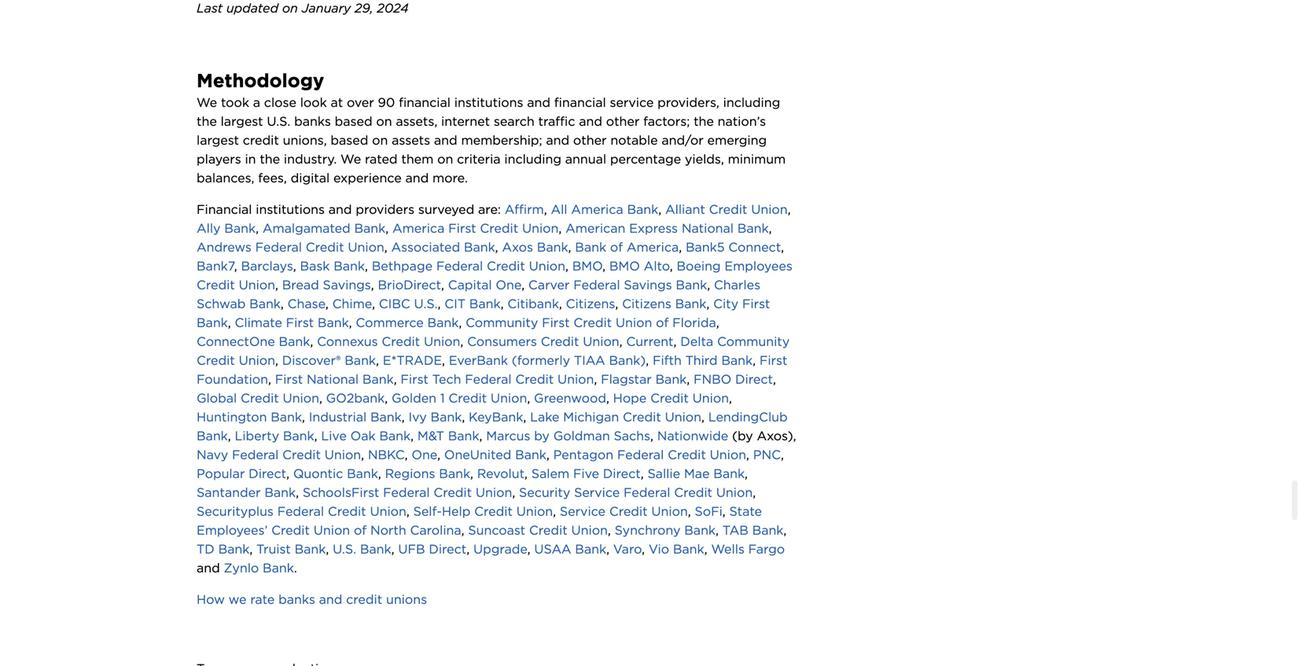 Task type: locate. For each thing, give the bounding box(es) containing it.
1 vertical spatial institutions
[[256, 202, 325, 217]]

community up consumers
[[466, 315, 538, 331]]

carolina
[[410, 523, 462, 538]]

bank
[[627, 202, 659, 217], [224, 221, 256, 236], [354, 221, 386, 236], [738, 221, 769, 236], [464, 240, 495, 255], [537, 240, 569, 255], [575, 240, 607, 255], [334, 259, 365, 274], [676, 277, 708, 293], [250, 296, 281, 312], [470, 296, 501, 312], [676, 296, 707, 312], [197, 315, 228, 331], [318, 315, 349, 331], [428, 315, 459, 331], [279, 334, 310, 349], [345, 353, 376, 368], [722, 353, 753, 368], [363, 372, 394, 387], [656, 372, 687, 387], [271, 410, 302, 425], [371, 410, 402, 425], [431, 410, 462, 425], [197, 429, 228, 444], [283, 429, 314, 444], [380, 429, 411, 444], [448, 429, 480, 444], [515, 447, 547, 463], [347, 466, 378, 482], [439, 466, 471, 482], [714, 466, 745, 482], [265, 485, 296, 501], [685, 523, 716, 538], [753, 523, 784, 538], [218, 542, 250, 557], [295, 542, 326, 557], [360, 542, 392, 557], [575, 542, 607, 557], [673, 542, 705, 557], [263, 561, 294, 576]]

community up fnbo direct link
[[718, 334, 790, 349]]

america up associated
[[393, 221, 445, 236]]

credit up huntington bank link
[[241, 391, 279, 406]]

wells fargo link
[[712, 542, 785, 557]]

credit up usaa
[[529, 523, 568, 538]]

0 horizontal spatial national
[[307, 372, 359, 387]]

1 financial from the left
[[399, 95, 451, 110]]

1 vertical spatial banks
[[279, 592, 315, 608]]

marcus
[[486, 429, 531, 444]]

0 horizontal spatial institutions
[[256, 202, 325, 217]]

first up golden
[[401, 372, 429, 387]]

first down discover®
[[275, 372, 303, 387]]

go2bank
[[326, 391, 385, 406]]

credit up in in the left top of the page
[[243, 133, 279, 148]]

bmo down the bank of america link
[[610, 259, 640, 274]]

0 vertical spatial national
[[682, 221, 734, 236]]

union up usaa bank link
[[572, 523, 608, 538]]

sallie
[[648, 466, 681, 482]]

1 horizontal spatial savings
[[624, 277, 672, 293]]

security service federal credit union link
[[519, 485, 753, 501]]

credit up truist bank link
[[272, 523, 310, 538]]

0 horizontal spatial america
[[393, 221, 445, 236]]

the up 'fees,' on the left
[[260, 152, 280, 167]]

1 horizontal spatial citizens
[[622, 296, 672, 312]]

0 vertical spatial other
[[606, 114, 640, 129]]

including
[[724, 95, 781, 110], [505, 152, 562, 167]]

briodirect link
[[378, 277, 441, 293]]

cibc u.s. link
[[379, 296, 438, 312]]

0 vertical spatial including
[[724, 95, 781, 110]]

keybank
[[469, 410, 524, 425]]

national inside financial institutions and providers surveyed are: affirm , all america bank , alliant credit union , ally bank , amalgamated bank , america first credit union , american express national bank , andrews federal credit union , associated bank , axos bank , bank of america , bank5 connect , bank7 , barclays , bask bank , bethpage federal credit union , bmo , bmo alto ,
[[682, 221, 734, 236]]

2 vertical spatial u.s.
[[333, 542, 356, 557]]

credit left unions
[[346, 592, 383, 608]]

credit
[[243, 133, 279, 148], [346, 592, 383, 608]]

e*trade link
[[383, 353, 442, 368]]

federal down liberty
[[232, 447, 279, 463]]

more.
[[433, 170, 468, 186]]

america down express
[[627, 240, 679, 255]]

credit up foundation
[[197, 353, 235, 368]]

and down u.s. bank link
[[319, 592, 343, 608]]

bank5 connect link
[[686, 240, 781, 255]]

e*trade
[[383, 353, 442, 368]]

last updated on january 29, 2024
[[197, 1, 409, 16]]

minimum
[[728, 152, 786, 167]]

synchrony
[[615, 523, 681, 538]]

bmo up carver federal savings bank link at top
[[573, 259, 603, 274]]

including up nation's
[[724, 95, 781, 110]]

1 horizontal spatial credit
[[346, 592, 383, 608]]

flagstar bank link
[[601, 372, 687, 387]]

1 vertical spatial u.s.
[[414, 296, 438, 312]]

zynlo
[[224, 561, 259, 576]]

1 vertical spatial community
[[718, 334, 790, 349]]

u.s. bank link
[[333, 542, 392, 557]]

the down providers,
[[694, 114, 714, 129]]

first down chase link
[[286, 315, 314, 331]]

zynlo bank link
[[224, 561, 294, 576]]

union down fnbo
[[693, 391, 729, 406]]

0 horizontal spatial one
[[412, 447, 438, 463]]

0 vertical spatial one
[[496, 277, 522, 293]]

schoolsfirst
[[303, 485, 380, 501]]

industrial
[[309, 410, 367, 425]]

direct up lendingclub
[[736, 372, 773, 387]]

connectone bank link
[[197, 334, 310, 349]]

0 vertical spatial credit
[[243, 133, 279, 148]]

1 vertical spatial based
[[331, 133, 369, 148]]

institutions up internet
[[455, 95, 524, 110]]

savings down bmo alto link
[[624, 277, 672, 293]]

we
[[229, 592, 247, 608]]

1 savings from the left
[[323, 277, 371, 293]]

percentage
[[610, 152, 681, 167]]

banks down the look at left
[[294, 114, 331, 129]]

union inside , suncoast credit union , synchrony bank , tab bank , td bank , truist bank , u.s. bank , ufb direct , upgrade , usaa bank , varo , vio bank , wells fargo
[[572, 523, 608, 538]]

0 horizontal spatial financial
[[399, 95, 451, 110]]

u.s. down briodirect
[[414, 296, 438, 312]]

notable
[[611, 133, 658, 148]]

banks inside the we took a close look at over 90 financial institutions and financial service providers, including the largest u.s. banks based on assets, internet search traffic and other factors; the nation's largest credit unions, based on assets and membership; and other notable and/or emerging players in the industry. we rated them on criteria including annual percentage yields, minimum balances, fees, digital experience and more.
[[294, 114, 331, 129]]

credit up quontic on the left of page
[[283, 447, 321, 463]]

1 horizontal spatial institutions
[[455, 95, 524, 110]]

credit down citizens link
[[574, 315, 612, 331]]

u.s. inside the we took a close look at over 90 financial institutions and financial service providers, including the largest u.s. banks based on assets, internet search traffic and other factors; the nation's largest credit unions, based on assets and membership; and other notable and/or emerging players in the industry. we rated them on criteria including annual percentage yields, minimum balances, fees, digital experience and more.
[[267, 114, 291, 129]]

internet
[[441, 114, 490, 129]]

u.s. inside , suncoast credit union , synchrony bank , tab bank , td bank , truist bank , u.s. bank , ufb direct , upgrade , usaa bank , varo , vio bank , wells fargo
[[333, 542, 356, 557]]

institutions
[[455, 95, 524, 110], [256, 202, 325, 217]]

2 vertical spatial america
[[627, 240, 679, 255]]

credit down nationwide
[[668, 447, 706, 463]]

1 horizontal spatial the
[[260, 152, 280, 167]]

of up u.s. bank link
[[354, 523, 367, 538]]

1 horizontal spatial of
[[610, 240, 623, 255]]

and up traffic
[[527, 95, 551, 110]]

golden
[[392, 391, 437, 406]]

2 vertical spatial of
[[354, 523, 367, 538]]

0 vertical spatial banks
[[294, 114, 331, 129]]

of inside the state employees' credit union of north carolina
[[354, 523, 367, 538]]

0 vertical spatial of
[[610, 240, 623, 255]]

of down citizens bank link
[[656, 315, 669, 331]]

bask
[[300, 259, 330, 274]]

1 vertical spatial of
[[656, 315, 669, 331]]

0 horizontal spatial savings
[[323, 277, 371, 293]]

discover® bank link
[[282, 353, 376, 368]]

institutions inside the we took a close look at over 90 financial institutions and financial service providers, including the largest u.s. banks based on assets, internet search traffic and other factors; the nation's largest credit unions, based on assets and membership; and other notable and/or emerging players in the industry. we rated them on criteria including annual percentage yields, minimum balances, fees, digital experience and more.
[[455, 95, 524, 110]]

1 vertical spatial national
[[307, 372, 359, 387]]

one up regions bank link
[[412, 447, 438, 463]]

1 horizontal spatial one
[[496, 277, 522, 293]]

bank inside city first bank
[[197, 315, 228, 331]]

based down over
[[335, 114, 373, 129]]

including down membership; on the left of the page
[[505, 152, 562, 167]]

union down connectone bank link
[[239, 353, 275, 368]]

other down 'service'
[[606, 114, 640, 129]]

quontic bank link
[[293, 466, 378, 482]]

0 vertical spatial america
[[571, 202, 624, 217]]

0 horizontal spatial community
[[466, 315, 538, 331]]

federal up truist bank link
[[278, 504, 324, 519]]

first down 'charles'
[[743, 296, 771, 312]]

1 vertical spatial other
[[574, 133, 607, 148]]

tab bank link
[[723, 523, 784, 538]]

citizens
[[566, 296, 616, 312], [622, 296, 672, 312]]

in
[[245, 152, 256, 167]]

0 horizontal spatial of
[[354, 523, 367, 538]]

union down barclays link
[[239, 277, 275, 293]]

u.s. for took
[[267, 114, 291, 129]]

national
[[682, 221, 734, 236], [307, 372, 359, 387]]

0 horizontal spatial we
[[197, 95, 217, 110]]

oak
[[351, 429, 376, 444]]

discover®
[[282, 353, 341, 368]]

credit down schoolsfirst in the left bottom of the page
[[328, 504, 366, 519]]

0 horizontal spatial the
[[197, 114, 217, 129]]

help
[[442, 504, 471, 519]]

credit up , bread savings , briodirect , capital one , carver federal savings bank ,
[[487, 259, 525, 274]]

and inside financial institutions and providers surveyed are: affirm , all america bank , alliant credit union , ally bank , amalgamated bank , america first credit union , american express national bank , andrews federal credit union , associated bank , axos bank , bank of america , bank5 connect , bank7 , barclays , bask bank , bethpage federal credit union , bmo , bmo alto ,
[[329, 202, 352, 217]]

close
[[264, 95, 297, 110]]

union up current
[[616, 315, 653, 331]]

direct up security service federal credit union link
[[603, 466, 641, 482]]

credit down bank7 on the top left of the page
[[197, 277, 235, 293]]

quontic
[[293, 466, 343, 482]]

by
[[534, 429, 550, 444]]

carver
[[529, 277, 570, 293]]

1 bmo from the left
[[573, 259, 603, 274]]

1 citizens from the left
[[566, 296, 616, 312]]

union down community first credit union of florida link
[[583, 334, 620, 349]]

barclays
[[241, 259, 293, 274]]

,
[[544, 202, 547, 217], [659, 202, 662, 217], [788, 202, 791, 217], [256, 221, 259, 236], [386, 221, 389, 236], [559, 221, 562, 236], [769, 221, 772, 236], [385, 240, 388, 255], [495, 240, 499, 255], [569, 240, 572, 255], [679, 240, 682, 255], [781, 240, 785, 255], [234, 259, 237, 274], [293, 259, 296, 274], [365, 259, 368, 274], [566, 259, 569, 274], [603, 259, 606, 274], [670, 259, 673, 274], [275, 277, 278, 293], [371, 277, 374, 293], [441, 277, 444, 293], [522, 277, 525, 293], [708, 277, 711, 293], [281, 296, 284, 312], [326, 296, 329, 312], [372, 296, 375, 312], [438, 296, 441, 312], [501, 296, 504, 312], [559, 296, 562, 312], [616, 296, 619, 312], [707, 296, 710, 312], [228, 315, 231, 331], [349, 315, 352, 331], [459, 315, 462, 331], [717, 315, 720, 331], [310, 334, 313, 349], [461, 334, 464, 349], [620, 334, 623, 349], [674, 334, 677, 349], [275, 353, 278, 368], [376, 353, 379, 368], [442, 353, 445, 368], [646, 353, 649, 368], [753, 353, 756, 368], [268, 372, 271, 387], [394, 372, 397, 387], [594, 372, 597, 387], [687, 372, 690, 387], [773, 372, 776, 387], [319, 391, 322, 406], [385, 391, 388, 406], [527, 391, 531, 406], [607, 391, 610, 406], [729, 391, 733, 406], [302, 410, 305, 425], [402, 410, 405, 425], [462, 410, 465, 425], [524, 410, 527, 425], [702, 410, 705, 425], [228, 429, 231, 444], [314, 429, 318, 444], [411, 429, 414, 444], [480, 429, 483, 444], [651, 429, 654, 444], [361, 447, 364, 463], [405, 447, 408, 463], [438, 447, 441, 463], [547, 447, 550, 463], [747, 447, 750, 463], [781, 447, 784, 463], [286, 466, 290, 482], [378, 466, 381, 482], [471, 466, 474, 482], [525, 466, 528, 482], [641, 466, 644, 482], [745, 466, 748, 482], [296, 485, 299, 501], [512, 485, 516, 501], [753, 485, 756, 501], [407, 504, 410, 519], [553, 504, 556, 519], [688, 504, 691, 519], [723, 504, 726, 519], [462, 523, 465, 538], [608, 523, 611, 538], [716, 523, 719, 538], [784, 523, 787, 538], [250, 542, 253, 557], [326, 542, 329, 557], [392, 542, 395, 557], [467, 542, 470, 557], [528, 542, 531, 557], [607, 542, 610, 557], [642, 542, 645, 557], [705, 542, 708, 557]]

citizens down carver federal savings bank link at top
[[622, 296, 672, 312]]

1 horizontal spatial bmo
[[610, 259, 640, 274]]

first up fnbo direct link
[[760, 353, 788, 368]]

0 horizontal spatial bmo
[[573, 259, 603, 274]]

one up , chase , chime , cibc u.s. , cit bank , citibank , citizens , citizens bank ,
[[496, 277, 522, 293]]

bmo
[[573, 259, 603, 274], [610, 259, 640, 274]]

one link
[[412, 447, 438, 463]]

service down the salem five direct 'link'
[[560, 504, 606, 519]]

we up experience
[[341, 152, 361, 167]]

1 vertical spatial credit
[[346, 592, 383, 608]]

credit down the flagstar bank link
[[651, 391, 689, 406]]

national up bank5
[[682, 221, 734, 236]]

largest
[[221, 114, 263, 129], [197, 133, 239, 148]]

td
[[197, 542, 215, 557]]

everbank (formerly tiaa bank) link
[[449, 353, 646, 368]]

tab
[[723, 523, 749, 538]]

2 financial from the left
[[555, 95, 606, 110]]

1 horizontal spatial we
[[341, 152, 361, 167]]

institutions up amalgamated
[[256, 202, 325, 217]]

banks
[[294, 114, 331, 129], [279, 592, 315, 608]]

bank inside charles schwab bank
[[250, 296, 281, 312]]

on down 90
[[376, 114, 392, 129]]

2 horizontal spatial of
[[656, 315, 669, 331]]

first inside financial institutions and providers surveyed are: affirm , all america bank , alliant credit union , ally bank , amalgamated bank , america first credit union , american express national bank , andrews federal credit union , associated bank , axos bank , bank of america , bank5 connect , bank7 , barclays , bask bank , bethpage federal credit union , bmo , bmo alto ,
[[449, 221, 476, 236]]

community inside delta community credit union
[[718, 334, 790, 349]]

first
[[449, 221, 476, 236], [743, 296, 771, 312], [286, 315, 314, 331], [542, 315, 570, 331], [760, 353, 788, 368], [275, 372, 303, 387], [401, 372, 429, 387]]

we
[[197, 95, 217, 110], [341, 152, 361, 167]]

based
[[335, 114, 373, 129], [331, 133, 369, 148]]

regions
[[385, 466, 435, 482]]

union inside the state employees' credit union of north carolina
[[314, 523, 350, 538]]

on
[[282, 1, 298, 16], [376, 114, 392, 129], [372, 133, 388, 148], [438, 152, 453, 167]]

2 savings from the left
[[624, 277, 672, 293]]

0 horizontal spatial u.s.
[[267, 114, 291, 129]]

one
[[496, 277, 522, 293], [412, 447, 438, 463]]

1 horizontal spatial national
[[682, 221, 734, 236]]

american express national bank link
[[566, 221, 769, 236]]

federal up citizens link
[[574, 277, 620, 293]]

industrial bank link
[[309, 410, 402, 425]]

institutions inside financial institutions and providers surveyed are: affirm , all america bank , alliant credit union , ally bank , amalgamated bank , america first credit union , american express national bank , andrews federal credit union , associated bank , axos bank , bank of america , bank5 connect , bank7 , barclays , bask bank , bethpage federal credit union , bmo , bmo alto ,
[[256, 202, 325, 217]]

axos
[[502, 240, 533, 255]]

city first bank
[[197, 296, 774, 331]]

zynlo bank .
[[224, 561, 297, 576]]

other up the annual
[[574, 133, 607, 148]]

service down five
[[574, 485, 620, 501]]

other
[[606, 114, 640, 129], [574, 133, 607, 148]]

0 vertical spatial we
[[197, 95, 217, 110]]

chase link
[[288, 296, 326, 312]]

1 horizontal spatial u.s.
[[333, 542, 356, 557]]

2 citizens from the left
[[622, 296, 672, 312]]

liberty
[[235, 429, 279, 444]]

largest up the players
[[197, 133, 239, 148]]

based up rated at left top
[[331, 133, 369, 148]]

1 vertical spatial we
[[341, 152, 361, 167]]

of down american
[[610, 240, 623, 255]]

1 horizontal spatial financial
[[555, 95, 606, 110]]

fnbo
[[694, 372, 732, 387]]

1 vertical spatial including
[[505, 152, 562, 167]]

0 horizontal spatial credit
[[243, 133, 279, 148]]

self-help credit union link
[[414, 504, 553, 519]]

0 vertical spatial based
[[335, 114, 373, 129]]

0 horizontal spatial citizens
[[566, 296, 616, 312]]

largest down took
[[221, 114, 263, 129]]

first down surveyed
[[449, 221, 476, 236]]

regions bank link
[[385, 466, 471, 482]]

goldman
[[554, 429, 610, 444]]

1 horizontal spatial community
[[718, 334, 790, 349]]

factors;
[[644, 114, 690, 129]]

charles schwab bank link
[[197, 277, 765, 312]]

on up more.
[[438, 152, 453, 167]]

providers
[[356, 202, 415, 217]]

federal down 'everbank'
[[465, 372, 512, 387]]

national inside , first national bank , first tech federal credit union , flagstar bank , fnbo direct , global credit union , go2bank , golden 1 credit union , greenwood , hope credit union , huntington bank , industrial bank , ivy bank , keybank , lake michigan credit union ,
[[307, 372, 359, 387]]

0 vertical spatial community
[[466, 315, 538, 331]]

0 vertical spatial institutions
[[455, 95, 524, 110]]

national down 'discover® bank' link
[[307, 372, 359, 387]]

federal down regions
[[383, 485, 430, 501]]

varo link
[[614, 542, 642, 557]]

union up synchrony bank link
[[652, 504, 688, 519]]

direct down carolina
[[429, 542, 467, 557]]

union up u.s. bank link
[[314, 523, 350, 538]]

pentagon federal credit union link
[[554, 447, 747, 463]]

andrews federal credit union link
[[197, 240, 385, 255]]

financial up traffic
[[555, 95, 606, 110]]

sachs
[[614, 429, 651, 444]]

1 vertical spatial one
[[412, 447, 438, 463]]

union up connect
[[752, 202, 788, 217]]

america
[[571, 202, 624, 217], [393, 221, 445, 236], [627, 240, 679, 255]]

credit down commerce bank link
[[382, 334, 420, 349]]

citizens up community first credit union of florida link
[[566, 296, 616, 312]]

credit down amalgamated bank link
[[306, 240, 344, 255]]

lendingclub bank link
[[197, 410, 792, 444]]

0 vertical spatial u.s.
[[267, 114, 291, 129]]



Task type: vqa. For each thing, say whether or not it's contained in the screenshot.
michigan
yes



Task type: describe. For each thing, give the bounding box(es) containing it.
credit up everbank (formerly tiaa bank) link
[[541, 334, 579, 349]]

credit up suncoast
[[475, 504, 513, 519]]

chase
[[288, 296, 326, 312]]

how
[[197, 592, 225, 608]]

alliant
[[666, 202, 706, 217]]

annual
[[566, 152, 607, 167]]

over
[[347, 95, 374, 110]]

and/or
[[662, 133, 704, 148]]

credit inside the we took a close look at over 90 financial institutions and financial service providers, including the largest u.s. banks based on assets, internet search traffic and other factors; the nation's largest credit unions, based on assets and membership; and other notable and/or emerging players in the industry. we rated them on criteria including annual percentage yields, minimum balances, fees, digital experience and more.
[[243, 133, 279, 148]]

union down first tech federal credit union link at the bottom left
[[491, 391, 527, 406]]

fifth
[[653, 353, 682, 368]]

credit inside , suncoast credit union , synchrony bank , tab bank , td bank , truist bank , u.s. bank , ufb direct , upgrade , usaa bank , varo , vio bank , wells fargo
[[529, 523, 568, 538]]

federal down sallie
[[624, 485, 671, 501]]

0 vertical spatial largest
[[221, 114, 263, 129]]

federal up barclays at top
[[255, 240, 302, 255]]

first tech federal credit union link
[[401, 372, 594, 387]]

experience
[[334, 170, 402, 186]]

union inside delta community credit union
[[239, 353, 275, 368]]

cit bank link
[[445, 296, 501, 312]]

connect
[[729, 240, 781, 255]]

usaa bank link
[[535, 542, 607, 557]]

charles
[[714, 277, 761, 293]]

federal up capital
[[437, 259, 483, 274]]

and right traffic
[[579, 114, 603, 129]]

credit down are:
[[480, 221, 519, 236]]

of inside , climate first bank , commerce bank , community first credit union of florida , connectone bank , connexus credit union , consumers credit union , current ,
[[656, 315, 669, 331]]

global credit union link
[[197, 391, 319, 406]]

0 vertical spatial service
[[574, 485, 620, 501]]

last
[[197, 1, 223, 16]]

express
[[630, 221, 678, 236]]

direct down navy federal credit union link
[[249, 466, 286, 482]]

and down suncoast
[[197, 542, 789, 576]]

on left "january" on the top left of the page
[[282, 1, 298, 16]]

credit inside boeing employees credit union
[[197, 277, 235, 293]]

union down first national bank link
[[283, 391, 319, 406]]

current link
[[627, 334, 674, 349]]

state employees' credit union of north carolina
[[197, 504, 766, 538]]

nationwide link
[[658, 429, 729, 444]]

carver federal savings bank link
[[529, 277, 708, 293]]

state
[[730, 504, 762, 519]]

usaa
[[535, 542, 572, 557]]

direct inside , suncoast credit union , synchrony bank , tab bank , td bank , truist bank , u.s. bank , ufb direct , upgrade , usaa bank , varo , vio bank , wells fargo
[[429, 542, 467, 557]]

union up carver
[[529, 259, 566, 274]]

fees,
[[258, 170, 287, 186]]

bread
[[282, 277, 319, 293]]

2 horizontal spatial the
[[694, 114, 714, 129]]

2 horizontal spatial u.s.
[[414, 296, 438, 312]]

greenwood
[[534, 391, 607, 406]]

america first credit union link
[[393, 221, 559, 236]]

ufb direct link
[[398, 542, 467, 557]]

self-
[[414, 504, 442, 519]]

suncoast credit union link
[[468, 523, 608, 538]]

ally bank link
[[197, 221, 256, 236]]

north
[[371, 523, 407, 538]]

fnbo direct link
[[694, 372, 773, 387]]

flagstar
[[601, 372, 652, 387]]

union up e*trade link
[[424, 334, 461, 349]]

affirm
[[505, 202, 544, 217]]

briodirect
[[378, 277, 441, 293]]

american
[[566, 221, 626, 236]]

credit down sallie mae bank link at the bottom of page
[[674, 485, 713, 501]]

are:
[[478, 202, 501, 217]]

union up bask bank 'link'
[[348, 240, 385, 255]]

wells
[[712, 542, 745, 557]]

direct inside , first national bank , first tech federal credit union , flagstar bank , fnbo direct , global credit union , go2bank , golden 1 credit union , greenwood , hope credit union , huntington bank , industrial bank , ivy bank , keybank , lake michigan credit union ,
[[736, 372, 773, 387]]

revolut
[[477, 466, 525, 482]]

associated
[[391, 240, 460, 255]]

citibank
[[508, 296, 559, 312]]

first inside first foundation
[[760, 353, 788, 368]]

and down internet
[[434, 133, 458, 148]]

digital
[[291, 170, 330, 186]]

union inside boeing employees credit union
[[239, 277, 275, 293]]

boeing employees credit union
[[197, 259, 797, 293]]

bank inside the lendingclub bank
[[197, 429, 228, 444]]

and down them
[[406, 170, 429, 186]]

union up 'axos bank' link
[[522, 221, 559, 236]]

90
[[378, 95, 395, 110]]

1 vertical spatial service
[[560, 504, 606, 519]]

lendingclub
[[709, 410, 788, 425]]

credit up bank5 connect 'link'
[[709, 202, 748, 217]]

citizens link
[[566, 296, 616, 312]]

citizens bank link
[[622, 296, 707, 312]]

2 horizontal spatial america
[[627, 240, 679, 255]]

bask bank link
[[300, 259, 365, 274]]

federal inside , first national bank , first tech federal credit union , flagstar bank , fnbo direct , global credit union , go2bank , golden 1 credit union , greenwood , hope credit union , huntington bank , industrial bank , ivy bank , keybank , lake michigan credit union ,
[[465, 372, 512, 387]]

schoolsfirst federal credit union link
[[303, 485, 512, 501]]

bread savings link
[[282, 277, 371, 293]]

union up greenwood
[[558, 372, 594, 387]]

synchrony bank link
[[615, 523, 716, 538]]

commerce
[[356, 315, 424, 331]]

rate
[[250, 592, 275, 608]]

of inside financial institutions and providers surveyed are: affirm , all america bank , alliant credit union , ally bank , amalgamated bank , america first credit union , american express national bank , andrews federal credit union , associated bank , axos bank , bank of america , bank5 connect , bank7 , barclays , bask bank , bethpage federal credit union , bmo , bmo alto ,
[[610, 240, 623, 255]]

sofi
[[695, 504, 723, 519]]

credit up sachs
[[623, 410, 662, 425]]

chime link
[[333, 296, 372, 312]]

credit right "1"
[[449, 391, 487, 406]]

1 vertical spatial america
[[393, 221, 445, 236]]

sofi link
[[695, 504, 723, 519]]

florida
[[673, 315, 717, 331]]

2 bmo from the left
[[610, 259, 640, 274]]

community inside , climate first bank , commerce bank , community first credit union of florida , connectone bank , connexus credit union , consumers credit union , current ,
[[466, 315, 538, 331]]

u.s. for suncoast
[[333, 542, 356, 557]]

union down the revolut link
[[476, 485, 512, 501]]

bank5
[[686, 240, 725, 255]]

current
[[627, 334, 674, 349]]

credit down security service federal credit union link
[[610, 504, 648, 519]]

m&t
[[418, 429, 445, 444]]

huntington bank link
[[197, 410, 302, 425]]

live
[[321, 429, 347, 444]]

pentagon
[[554, 447, 614, 463]]

fifth third bank link
[[653, 353, 753, 368]]

1 horizontal spatial america
[[571, 202, 624, 217]]

credit up help
[[434, 485, 472, 501]]

michigan
[[564, 410, 619, 425]]

one inside ', liberty bank , live oak bank , m&t bank , marcus by goldman sachs , nationwide (by axos), navy federal credit union , nbkc , one , oneunited bank , pentagon federal credit union , pnc , popular direct , quontic bank , regions bank , revolut , salem five direct , sallie mae bank , santander bank , schoolsfirst federal credit union , security service federal credit union , securityplus federal credit union , self-help credit union , service credit union , sofi ,'
[[412, 447, 438, 463]]

union up suncoast credit union link
[[517, 504, 553, 519]]

city
[[714, 296, 739, 312]]

union up the north
[[370, 504, 407, 519]]

on up rated at left top
[[372, 133, 388, 148]]

bank7 link
[[197, 259, 234, 274]]

unions
[[386, 592, 427, 608]]

ally
[[197, 221, 221, 236]]

providers,
[[658, 95, 720, 110]]

credit down '(formerly'
[[516, 372, 554, 387]]

lake
[[530, 410, 560, 425]]

federal down sachs
[[618, 447, 664, 463]]

lake michigan credit union link
[[530, 410, 702, 425]]

union up 'state'
[[717, 485, 753, 501]]

greenwood link
[[534, 391, 607, 406]]

1 horizontal spatial including
[[724, 95, 781, 110]]

first up the 'consumers credit union' link
[[542, 315, 570, 331]]

securityplus federal credit union link
[[197, 504, 407, 519]]

commerce bank link
[[356, 315, 459, 331]]

union up nationwide link
[[665, 410, 702, 425]]

methodology
[[197, 69, 324, 92]]

cit
[[445, 296, 466, 312]]

connectone
[[197, 334, 275, 349]]

upgrade link
[[474, 542, 528, 557]]

1 vertical spatial largest
[[197, 133, 239, 148]]

0 horizontal spatial including
[[505, 152, 562, 167]]

climate
[[235, 315, 282, 331]]

credit inside the state employees' credit union of north carolina
[[272, 523, 310, 538]]

, discover® bank , e*trade , everbank (formerly tiaa bank) , fifth third bank ,
[[275, 353, 760, 368]]

first inside city first bank
[[743, 296, 771, 312]]

credit inside delta community credit union
[[197, 353, 235, 368]]

union down (by
[[710, 447, 747, 463]]

union up quontic bank link
[[325, 447, 361, 463]]

and down traffic
[[546, 133, 570, 148]]

nation's
[[718, 114, 766, 129]]

pnc link
[[754, 447, 781, 463]]



